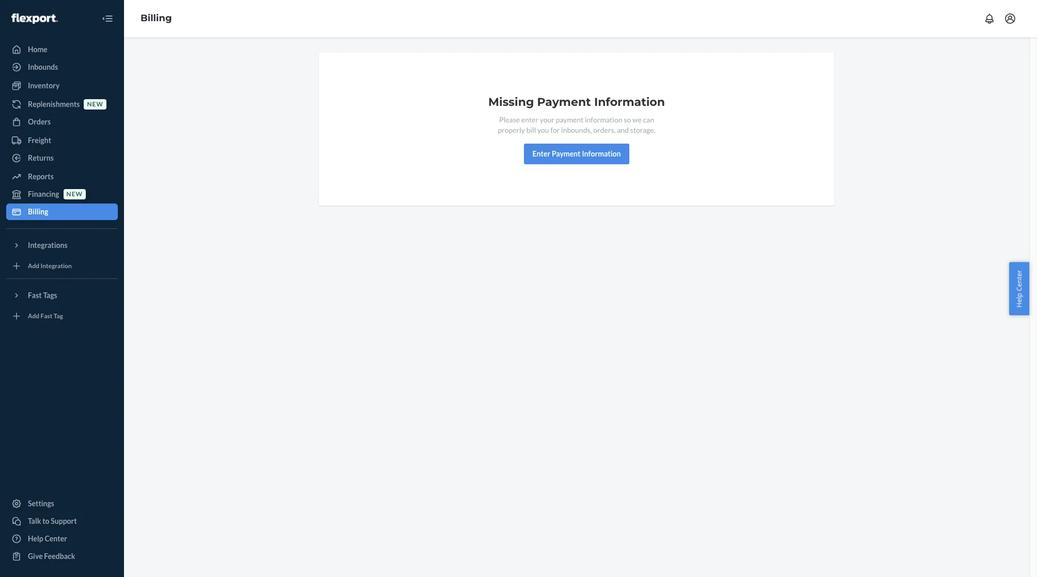 Task type: vqa. For each thing, say whether or not it's contained in the screenshot.
Center in the button
yes



Task type: describe. For each thing, give the bounding box(es) containing it.
0 vertical spatial billing link
[[141, 12, 172, 24]]

information
[[585, 115, 623, 124]]

storage.
[[631, 126, 656, 134]]

fast tags button
[[6, 287, 118, 304]]

returns
[[28, 154, 54, 162]]

close navigation image
[[101, 12, 114, 25]]

replenishments
[[28, 100, 80, 109]]

help inside button
[[1015, 293, 1025, 308]]

properly
[[498, 126, 525, 134]]

tag
[[54, 313, 63, 320]]

information for missing payment information
[[595, 95, 665, 109]]

your
[[540, 115, 555, 124]]

0 horizontal spatial center
[[45, 535, 67, 543]]

talk to support
[[28, 517, 77, 526]]

add fast tag link
[[6, 308, 118, 325]]

enter payment information button
[[524, 144, 630, 164]]

payment for missing
[[538, 95, 591, 109]]

give feedback
[[28, 552, 75, 561]]

add fast tag
[[28, 313, 63, 320]]

give feedback button
[[6, 549, 118, 565]]

orders,
[[594, 126, 616, 134]]

can
[[643, 115, 655, 124]]

0 horizontal spatial help center
[[28, 535, 67, 543]]

missing
[[489, 95, 534, 109]]

financing
[[28, 190, 59, 199]]

add integration link
[[6, 258, 118, 275]]

1 vertical spatial help
[[28, 535, 43, 543]]

fast tags
[[28, 291, 57, 300]]

1 vertical spatial fast
[[41, 313, 52, 320]]

enter
[[533, 149, 551, 158]]

you
[[538, 126, 549, 134]]

feedback
[[44, 552, 75, 561]]

0 horizontal spatial billing link
[[6, 204, 118, 220]]

integration
[[41, 262, 72, 270]]

give
[[28, 552, 43, 561]]

open notifications image
[[984, 12, 996, 25]]

inventory link
[[6, 78, 118, 94]]

orders
[[28, 117, 51, 126]]

open account menu image
[[1005, 12, 1017, 25]]

returns link
[[6, 150, 118, 166]]

bill
[[527, 126, 536, 134]]

please enter your payment information so we can properly bill you for inbounds, orders, and storage.
[[498, 115, 656, 134]]

inbounds
[[28, 63, 58, 71]]

add for add fast tag
[[28, 313, 39, 320]]

flexport logo image
[[11, 13, 58, 24]]

we
[[633, 115, 642, 124]]

add integration
[[28, 262, 72, 270]]

payment
[[556, 115, 584, 124]]



Task type: locate. For each thing, give the bounding box(es) containing it.
billing
[[141, 12, 172, 24], [28, 207, 48, 216]]

add left integration
[[28, 262, 39, 270]]

payment inside button
[[552, 149, 581, 158]]

payment for enter
[[552, 149, 581, 158]]

support
[[51, 517, 77, 526]]

add
[[28, 262, 39, 270], [28, 313, 39, 320]]

new for financing
[[66, 190, 83, 198]]

information up so
[[595, 95, 665, 109]]

new up the orders link
[[87, 101, 103, 108]]

integrations
[[28, 241, 68, 250]]

billing right the close navigation icon
[[141, 12, 172, 24]]

1 horizontal spatial billing link
[[141, 12, 172, 24]]

so
[[624, 115, 631, 124]]

add down fast tags
[[28, 313, 39, 320]]

help center link
[[6, 531, 118, 548]]

1 vertical spatial new
[[66, 190, 83, 198]]

help
[[1015, 293, 1025, 308], [28, 535, 43, 543]]

help center inside button
[[1015, 270, 1025, 308]]

enter
[[522, 115, 539, 124]]

inbounds,
[[562, 126, 592, 134]]

1 horizontal spatial billing
[[141, 12, 172, 24]]

settings
[[28, 499, 54, 508]]

for
[[551, 126, 560, 134]]

fast left tag
[[41, 313, 52, 320]]

fast left tags
[[28, 291, 42, 300]]

0 vertical spatial billing
[[141, 12, 172, 24]]

freight link
[[6, 132, 118, 149]]

talk to support button
[[6, 513, 118, 530]]

0 horizontal spatial help
[[28, 535, 43, 543]]

1 horizontal spatial new
[[87, 101, 103, 108]]

inbounds link
[[6, 59, 118, 75]]

1 vertical spatial billing
[[28, 207, 48, 216]]

add for add integration
[[28, 262, 39, 270]]

new for replenishments
[[87, 101, 103, 108]]

center inside button
[[1015, 270, 1025, 291]]

integrations button
[[6, 237, 118, 254]]

tags
[[43, 291, 57, 300]]

1 vertical spatial information
[[582, 149, 621, 158]]

0 vertical spatial information
[[595, 95, 665, 109]]

missing payment information
[[489, 95, 665, 109]]

payment
[[538, 95, 591, 109], [552, 149, 581, 158]]

help center
[[1015, 270, 1025, 308], [28, 535, 67, 543]]

reports link
[[6, 169, 118, 185]]

home
[[28, 45, 47, 54]]

settings link
[[6, 496, 118, 512]]

0 horizontal spatial billing
[[28, 207, 48, 216]]

help center button
[[1010, 262, 1030, 315]]

0 vertical spatial help center
[[1015, 270, 1025, 308]]

1 vertical spatial billing link
[[6, 204, 118, 220]]

home link
[[6, 41, 118, 58]]

0 vertical spatial new
[[87, 101, 103, 108]]

new down reports 'link'
[[66, 190, 83, 198]]

talk
[[28, 517, 41, 526]]

payment up the payment
[[538, 95, 591, 109]]

inventory
[[28, 81, 60, 90]]

add inside 'link'
[[28, 262, 39, 270]]

0 vertical spatial help
[[1015, 293, 1025, 308]]

orders link
[[6, 114, 118, 130]]

1 horizontal spatial help center
[[1015, 270, 1025, 308]]

enter payment information
[[533, 149, 621, 158]]

billing link
[[141, 12, 172, 24], [6, 204, 118, 220]]

1 horizontal spatial help
[[1015, 293, 1025, 308]]

0 vertical spatial payment
[[538, 95, 591, 109]]

information down "orders,"
[[582, 149, 621, 158]]

fast inside dropdown button
[[28, 291, 42, 300]]

2 add from the top
[[28, 313, 39, 320]]

new
[[87, 101, 103, 108], [66, 190, 83, 198]]

freight
[[28, 136, 51, 145]]

1 add from the top
[[28, 262, 39, 270]]

0 vertical spatial fast
[[28, 291, 42, 300]]

1 vertical spatial help center
[[28, 535, 67, 543]]

1 horizontal spatial center
[[1015, 270, 1025, 291]]

information inside enter payment information button
[[582, 149, 621, 158]]

reports
[[28, 172, 54, 181]]

billing down financing
[[28, 207, 48, 216]]

information for enter payment information
[[582, 149, 621, 158]]

0 vertical spatial add
[[28, 262, 39, 270]]

payment right enter
[[552, 149, 581, 158]]

information
[[595, 95, 665, 109], [582, 149, 621, 158]]

and
[[617, 126, 629, 134]]

center
[[1015, 270, 1025, 291], [45, 535, 67, 543]]

1 vertical spatial add
[[28, 313, 39, 320]]

please
[[500, 115, 520, 124]]

fast
[[28, 291, 42, 300], [41, 313, 52, 320]]

0 vertical spatial center
[[1015, 270, 1025, 291]]

to
[[42, 517, 49, 526]]

0 horizontal spatial new
[[66, 190, 83, 198]]

billing link down financing
[[6, 204, 118, 220]]

billing link right the close navigation icon
[[141, 12, 172, 24]]

1 vertical spatial center
[[45, 535, 67, 543]]

1 vertical spatial payment
[[552, 149, 581, 158]]



